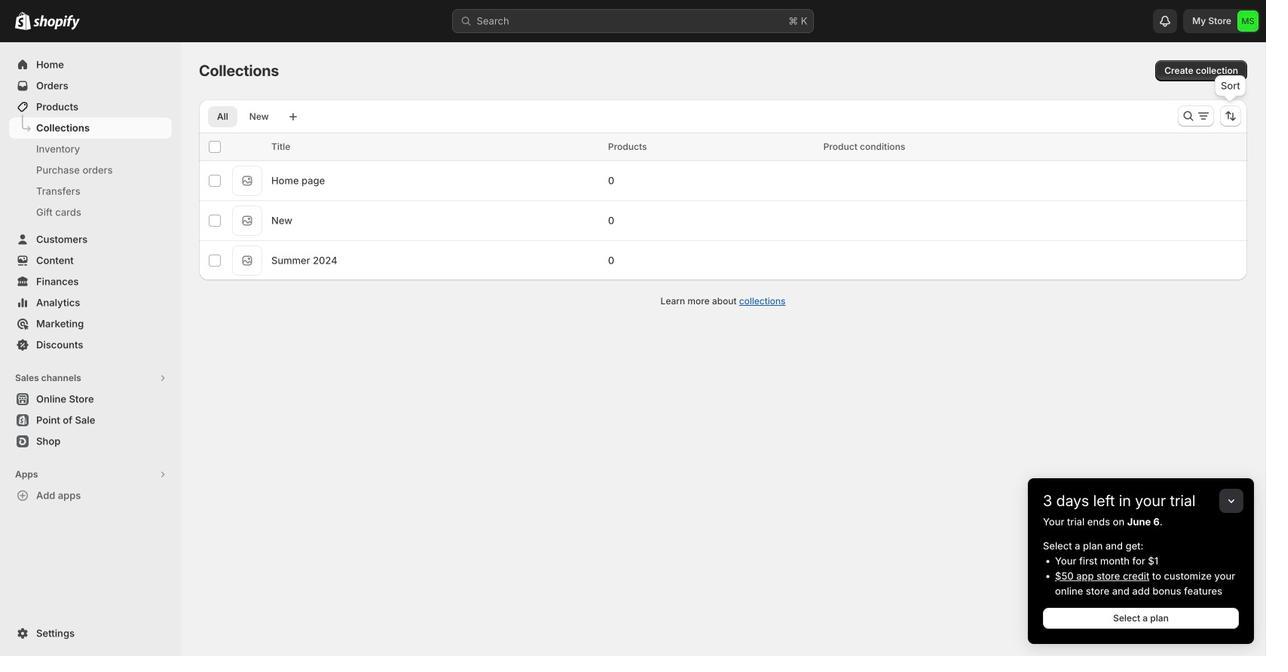 Task type: locate. For each thing, give the bounding box(es) containing it.
shopify image
[[15, 12, 31, 30], [33, 15, 80, 30]]

tab list
[[205, 106, 281, 127]]

my store image
[[1238, 11, 1259, 32]]



Task type: vqa. For each thing, say whether or not it's contained in the screenshot.
dialog
no



Task type: describe. For each thing, give the bounding box(es) containing it.
0 horizontal spatial shopify image
[[15, 12, 31, 30]]

1 horizontal spatial shopify image
[[33, 15, 80, 30]]



